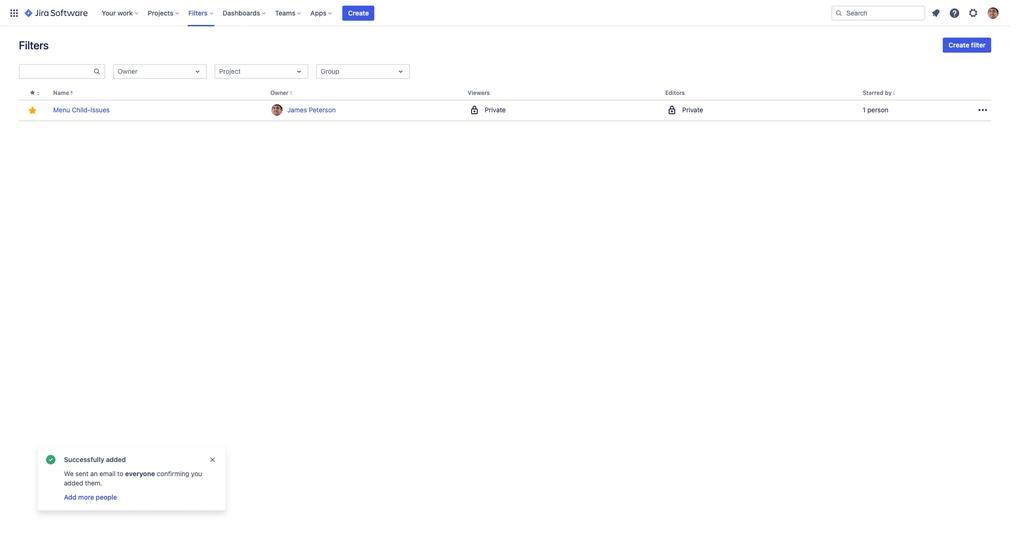Task type: describe. For each thing, give the bounding box(es) containing it.
starred by button
[[863, 89, 892, 96]]

successfully added
[[64, 456, 126, 464]]

teams button
[[272, 5, 305, 20]]

your work button
[[99, 5, 142, 20]]

banner containing your work
[[0, 0, 1010, 26]]

filters details element
[[19, 87, 991, 121]]

settings image
[[968, 7, 979, 19]]

filter
[[971, 41, 986, 49]]

apps button
[[308, 5, 336, 20]]

open image for group
[[395, 66, 406, 77]]

0 horizontal spatial owner
[[118, 67, 137, 75]]

successfully
[[64, 456, 104, 464]]

to
[[117, 470, 123, 478]]

menu
[[53, 106, 70, 114]]

filters button
[[186, 5, 217, 20]]

appswitcher icon image
[[8, 7, 20, 19]]

child-
[[72, 106, 90, 114]]

starred
[[863, 89, 884, 96]]

james peterson link
[[270, 103, 460, 117]]

more image
[[977, 104, 988, 116]]

1 horizontal spatial added
[[106, 456, 126, 464]]

1 private from the left
[[485, 106, 506, 114]]

name button
[[53, 89, 69, 96]]

0 horizontal spatial filters
[[19, 39, 49, 52]]

search image
[[835, 9, 843, 17]]

project
[[219, 67, 241, 75]]

1
[[863, 106, 866, 114]]

Search field
[[831, 5, 925, 20]]

your
[[102, 9, 116, 17]]

notifications image
[[930, 7, 941, 19]]

everyone
[[125, 470, 155, 478]]

primary element
[[6, 0, 831, 26]]

2 private from the left
[[682, 106, 703, 114]]

added inside confirming you added them.
[[64, 479, 83, 487]]

menu child-issues
[[53, 106, 110, 114]]

create filter
[[949, 41, 986, 49]]

them.
[[85, 479, 102, 487]]

issues
[[90, 106, 110, 114]]

an
[[90, 470, 98, 478]]

owner button
[[270, 89, 289, 96]]

people
[[96, 493, 117, 501]]

menu child-issues link
[[53, 105, 110, 115]]

confirming you added them.
[[64, 470, 202, 487]]

editors
[[665, 89, 685, 96]]

filters inside dropdown button
[[188, 9, 208, 17]]



Task type: vqa. For each thing, say whether or not it's contained in the screenshot.
the 'Close premium upgrade banner' icon
no



Task type: locate. For each thing, give the bounding box(es) containing it.
help image
[[949, 7, 960, 19]]

1 open image from the left
[[192, 66, 203, 77]]

open image for owner
[[192, 66, 203, 77]]

jira software image
[[24, 7, 88, 19], [24, 7, 88, 19]]

starred by
[[863, 89, 892, 96]]

person
[[867, 106, 888, 114]]

0 vertical spatial create
[[348, 9, 369, 17]]

1 vertical spatial create
[[949, 41, 969, 49]]

james peterson
[[287, 106, 336, 114]]

create left filter on the top of page
[[949, 41, 969, 49]]

sent
[[75, 470, 89, 478]]

None text field
[[118, 67, 119, 76]]

added
[[106, 456, 126, 464], [64, 479, 83, 487]]

viewers
[[468, 89, 490, 96]]

we sent an email to everyone
[[64, 470, 155, 478]]

work
[[118, 9, 133, 17]]

create right 'apps' popup button at the top of page
[[348, 9, 369, 17]]

owner
[[118, 67, 137, 75], [270, 89, 289, 96]]

1 horizontal spatial create
[[949, 41, 969, 49]]

more
[[78, 493, 94, 501]]

1 vertical spatial owner
[[270, 89, 289, 96]]

0 horizontal spatial open image
[[192, 66, 203, 77]]

filters down appswitcher icon
[[19, 39, 49, 52]]

private down viewers
[[485, 106, 506, 114]]

add more people
[[64, 493, 117, 501]]

added down we
[[64, 479, 83, 487]]

private down editors on the top right of the page
[[682, 106, 703, 114]]

1 horizontal spatial owner
[[270, 89, 289, 96]]

dismiss image
[[209, 456, 216, 464]]

apps
[[310, 9, 327, 17]]

add
[[64, 493, 76, 501]]

projects button
[[145, 5, 183, 20]]

james
[[287, 106, 307, 114]]

dashboards button
[[220, 5, 270, 20]]

1 vertical spatial filters
[[19, 39, 49, 52]]

0 horizontal spatial private
[[485, 106, 506, 114]]

added up to
[[106, 456, 126, 464]]

0 horizontal spatial create
[[348, 9, 369, 17]]

name
[[53, 89, 69, 96]]

dashboards
[[223, 9, 260, 17]]

None text field
[[20, 65, 93, 78], [219, 67, 221, 76], [321, 67, 322, 76], [20, 65, 93, 78], [219, 67, 221, 76], [321, 67, 322, 76]]

your profile and settings image
[[988, 7, 999, 19]]

confirming
[[157, 470, 189, 478]]

group
[[321, 67, 339, 75]]

owner inside filters details element
[[270, 89, 289, 96]]

open image
[[293, 66, 305, 77]]

0 horizontal spatial added
[[64, 479, 83, 487]]

we
[[64, 470, 74, 478]]

filters
[[188, 9, 208, 17], [19, 39, 49, 52]]

create button
[[343, 5, 375, 20]]

star menu child-issues image
[[27, 105, 38, 116]]

email
[[99, 470, 116, 478]]

teams
[[275, 9, 295, 17]]

create for create
[[348, 9, 369, 17]]

1 person
[[863, 106, 888, 114]]

peterson
[[309, 106, 336, 114]]

add more people button
[[63, 492, 118, 503]]

projects
[[148, 9, 173, 17]]

0 vertical spatial owner
[[118, 67, 137, 75]]

open image
[[192, 66, 203, 77], [395, 66, 406, 77]]

1 horizontal spatial filters
[[188, 9, 208, 17]]

you
[[191, 470, 202, 478]]

create for create filter
[[949, 41, 969, 49]]

0 vertical spatial filters
[[188, 9, 208, 17]]

1 horizontal spatial open image
[[395, 66, 406, 77]]

your work
[[102, 9, 133, 17]]

success image
[[45, 454, 56, 466]]

private
[[485, 106, 506, 114], [682, 106, 703, 114]]

filters right projects dropdown button
[[188, 9, 208, 17]]

create inside button
[[348, 9, 369, 17]]

by
[[885, 89, 892, 96]]

create filter link
[[943, 38, 991, 53]]

1 vertical spatial added
[[64, 479, 83, 487]]

2 open image from the left
[[395, 66, 406, 77]]

create
[[348, 9, 369, 17], [949, 41, 969, 49]]

1 horizontal spatial private
[[682, 106, 703, 114]]

0 vertical spatial added
[[106, 456, 126, 464]]

banner
[[0, 0, 1010, 26]]



